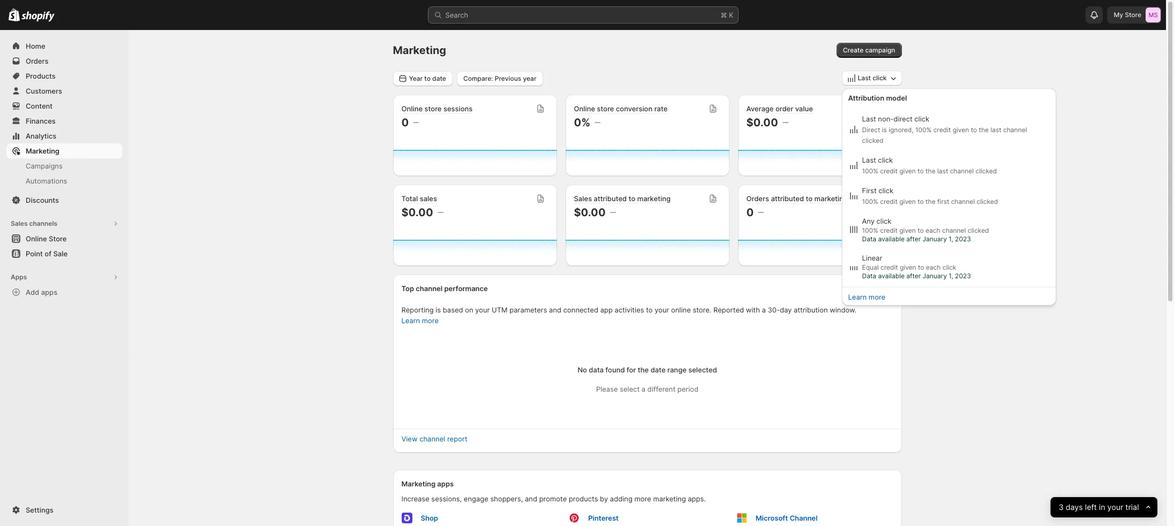 Task type: describe. For each thing, give the bounding box(es) containing it.
last inside the last non-direct click direct is ignored, 100% credit given to the last channel clicked
[[991, 126, 1002, 134]]

data inside linear equal credit given to each click data available after january 1, 2023
[[862, 272, 877, 280]]

sales attributed to marketing
[[574, 194, 671, 203]]

rate
[[655, 104, 668, 113]]

sales
[[420, 194, 437, 203]]

pinterest
[[588, 514, 619, 523]]

no change image for 0
[[758, 208, 764, 217]]

online store link
[[6, 231, 122, 246]]

100% for first click
[[862, 198, 879, 206]]

0 horizontal spatial shopify image
[[9, 8, 20, 21]]

0 for orders
[[747, 206, 754, 219]]

campaign
[[866, 46, 896, 54]]

for
[[627, 366, 636, 375]]

conversion
[[616, 104, 653, 113]]

your for reporting
[[475, 306, 490, 315]]

reporting
[[402, 306, 434, 315]]

sales for sales attributed to marketing
[[574, 194, 592, 203]]

sale
[[53, 250, 68, 258]]

days
[[1066, 503, 1083, 513]]

data inside any click 100% credit given to each channel clicked data available after january 1, 2023
[[862, 235, 877, 243]]

click for first click 100% credit given to the first channel clicked
[[879, 186, 894, 195]]

2023 inside linear equal credit given to each click data available after january 1, 2023
[[955, 272, 971, 280]]

k
[[729, 11, 734, 19]]

2023 inside any click 100% credit given to each channel clicked data available after january 1, 2023
[[955, 235, 971, 243]]

discounts link
[[6, 193, 122, 208]]

attributed for 0
[[771, 194, 804, 203]]

direct
[[862, 126, 880, 134]]

any
[[862, 217, 875, 226]]

microsoft
[[756, 514, 788, 523]]

apps
[[11, 273, 27, 281]]

credit inside linear equal credit given to each click data available after january 1, 2023
[[881, 264, 898, 272]]

average
[[747, 104, 774, 113]]

given for any click
[[900, 227, 916, 235]]

online store conversion rate
[[574, 104, 668, 113]]

shop
[[421, 514, 438, 523]]

campaigns link
[[6, 159, 122, 174]]

range
[[668, 366, 687, 375]]

attributed for $0.00
[[594, 194, 627, 203]]

reporting is based on your utm parameters and connected app activities to your online store. reported with a 30-day attribution window. learn more
[[402, 306, 857, 325]]

previous
[[495, 74, 521, 82]]

home
[[26, 42, 45, 50]]

customers link
[[6, 84, 122, 99]]

given for last click
[[900, 167, 916, 175]]

channel inside any click 100% credit given to each channel clicked data available after january 1, 2023
[[942, 227, 966, 235]]

shoppers,
[[490, 495, 523, 504]]

click inside the last non-direct click direct is ignored, 100% credit given to the last channel clicked
[[915, 115, 930, 123]]

analytics link
[[6, 129, 122, 144]]

1 vertical spatial a
[[642, 385, 646, 394]]

view channel report
[[402, 435, 468, 444]]

date inside dropdown button
[[432, 74, 446, 82]]

last inside last click 100% credit given to the last channel clicked
[[938, 167, 948, 175]]

year to date
[[409, 74, 446, 82]]

based
[[443, 306, 463, 315]]

create campaign
[[843, 46, 896, 54]]

parameters
[[510, 306, 547, 315]]

point
[[26, 250, 43, 258]]

⌘
[[721, 11, 727, 19]]

online store
[[26, 235, 67, 243]]

total
[[402, 194, 418, 203]]

marketing for $0.00
[[637, 194, 671, 203]]

after inside linear equal credit given to each click data available after january 1, 2023
[[907, 272, 921, 280]]

microsoft channel
[[756, 514, 818, 523]]

automations
[[26, 177, 67, 185]]

january inside any click 100% credit given to each channel clicked data available after january 1, 2023
[[923, 235, 947, 243]]

more inside reporting is based on your utm parameters and connected app activities to your online store. reported with a 30-day attribution window. learn more
[[422, 317, 439, 325]]

to inside reporting is based on your utm parameters and connected app activities to your online store. reported with a 30-day attribution window. learn more
[[646, 306, 653, 315]]

given for first click
[[900, 198, 916, 206]]

online for 0
[[402, 104, 423, 113]]

the inside the last non-direct click direct is ignored, 100% credit given to the last channel clicked
[[979, 126, 989, 134]]

3 days left in your trial button
[[1051, 498, 1158, 518]]

available inside any click 100% credit given to each channel clicked data available after january 1, 2023
[[878, 235, 905, 243]]

attribution
[[848, 94, 885, 102]]

customers
[[26, 87, 62, 95]]

any click 100% credit given to each channel clicked data available after january 1, 2023
[[862, 217, 989, 243]]

available inside linear equal credit given to each click data available after january 1, 2023
[[878, 272, 905, 280]]

1 horizontal spatial shopify image
[[22, 11, 55, 22]]

microsoft channel link
[[756, 514, 818, 523]]

promote
[[539, 495, 567, 504]]

the inside last click 100% credit given to the last channel clicked
[[926, 167, 936, 175]]

credit for last click
[[880, 167, 898, 175]]

non-
[[878, 115, 894, 123]]

engage
[[464, 495, 489, 504]]

linear equal credit given to each click data available after january 1, 2023
[[862, 254, 971, 280]]

channels
[[29, 220, 57, 228]]

ignored,
[[889, 126, 914, 134]]

clicked inside first click 100% credit given to the first channel clicked
[[977, 198, 998, 206]]

first click 100% credit given to the first channel clicked
[[862, 186, 998, 206]]

compare: previous year
[[463, 74, 537, 82]]

to inside year to date dropdown button
[[425, 74, 431, 82]]

and inside reporting is based on your utm parameters and connected app activities to your online store. reported with a 30-day attribution window. learn more
[[549, 306, 562, 315]]

online inside button
[[26, 235, 47, 243]]

apps for add apps
[[41, 288, 57, 297]]

add apps
[[26, 288, 57, 297]]

products
[[569, 495, 598, 504]]

please select a different period
[[596, 385, 699, 394]]

no data found for the date range selected
[[578, 366, 717, 375]]

2 horizontal spatial more
[[869, 293, 886, 302]]

store for my store
[[1125, 11, 1142, 19]]

credit for any click
[[880, 227, 898, 235]]

finances
[[26, 117, 56, 125]]

in
[[1099, 503, 1106, 513]]

to inside any click 100% credit given to each channel clicked data available after january 1, 2023
[[918, 227, 924, 235]]

channel inside last click 100% credit given to the last channel clicked
[[950, 167, 974, 175]]

with
[[746, 306, 760, 315]]

store.
[[693, 306, 712, 315]]

products
[[26, 72, 56, 80]]

2 vertical spatial more
[[635, 495, 651, 504]]

analytics
[[26, 132, 56, 140]]

apps button
[[6, 270, 122, 285]]

3
[[1059, 503, 1064, 513]]

no change image for sessions
[[413, 118, 419, 127]]

january inside linear equal credit given to each click data available after january 1, 2023
[[923, 272, 947, 280]]

year
[[409, 74, 423, 82]]

orders for orders attributed to marketing
[[747, 194, 769, 203]]

adding
[[610, 495, 633, 504]]

given inside linear equal credit given to each click data available after january 1, 2023
[[900, 264, 917, 272]]

average order value
[[747, 104, 813, 113]]

store for 0
[[425, 104, 442, 113]]

report
[[447, 435, 468, 444]]

found
[[606, 366, 625, 375]]

select
[[620, 385, 640, 394]]

online store button
[[0, 231, 129, 246]]

sales for sales channels
[[11, 220, 28, 228]]

1 vertical spatial and
[[525, 495, 537, 504]]

automations link
[[6, 174, 122, 189]]

finances link
[[6, 114, 122, 129]]

view channel report button
[[395, 432, 474, 447]]

last click 100% credit given to the last channel clicked
[[862, 156, 997, 175]]

30-
[[768, 306, 780, 315]]



Task type: vqa. For each thing, say whether or not it's contained in the screenshot.


Task type: locate. For each thing, give the bounding box(es) containing it.
1, inside any click 100% credit given to each channel clicked data available after january 1, 2023
[[949, 235, 954, 243]]

given inside the last non-direct click direct is ignored, 100% credit given to the last channel clicked
[[953, 126, 969, 134]]

last for last non-direct click
[[862, 115, 876, 123]]

1 horizontal spatial learn
[[848, 293, 867, 302]]

after inside any click 100% credit given to each channel clicked data available after january 1, 2023
[[907, 235, 921, 243]]

more
[[869, 293, 886, 302], [422, 317, 439, 325], [635, 495, 651, 504]]

to inside linear equal credit given to each click data available after january 1, 2023
[[918, 264, 924, 272]]

0 horizontal spatial is
[[436, 306, 441, 315]]

learn
[[848, 293, 867, 302], [402, 317, 420, 325]]

channel inside first click 100% credit given to the first channel clicked
[[951, 198, 975, 206]]

0 horizontal spatial sales
[[11, 220, 28, 228]]

reported
[[714, 306, 744, 315]]

0 vertical spatial 2023
[[955, 235, 971, 243]]

0 horizontal spatial a
[[642, 385, 646, 394]]

the
[[979, 126, 989, 134], [926, 167, 936, 175], [926, 198, 936, 206], [638, 366, 649, 375]]

$0.00 for average
[[747, 116, 778, 129]]

each
[[926, 227, 941, 235], [926, 264, 941, 272]]

total sales
[[402, 194, 437, 203]]

click inside last click dropdown button
[[873, 74, 887, 82]]

0 horizontal spatial learn
[[402, 317, 420, 325]]

no change image for value
[[783, 118, 789, 127]]

top channel performance
[[402, 285, 488, 293]]

is inside reporting is based on your utm parameters and connected app activities to your online store. reported with a 30-day attribution window. learn more
[[436, 306, 441, 315]]

your left the online
[[655, 306, 669, 315]]

data down any
[[862, 235, 877, 243]]

0 vertical spatial data
[[862, 235, 877, 243]]

my store
[[1114, 11, 1142, 19]]

available up linear
[[878, 235, 905, 243]]

given
[[953, 126, 969, 134], [900, 167, 916, 175], [900, 198, 916, 206], [900, 227, 916, 235], [900, 264, 917, 272]]

given right equal
[[900, 264, 917, 272]]

after
[[907, 235, 921, 243], [907, 272, 921, 280]]

by
[[600, 495, 608, 504]]

0 for online
[[402, 116, 409, 129]]

january up linear equal credit given to each click data available after january 1, 2023
[[923, 235, 947, 243]]

store for 0%
[[597, 104, 614, 113]]

1 horizontal spatial no change image
[[758, 208, 764, 217]]

1 vertical spatial each
[[926, 264, 941, 272]]

0 horizontal spatial $0.00
[[402, 206, 433, 219]]

1 1, from the top
[[949, 235, 954, 243]]

2 each from the top
[[926, 264, 941, 272]]

1 vertical spatial more
[[422, 317, 439, 325]]

0 vertical spatial is
[[882, 126, 887, 134]]

learn more link
[[848, 293, 886, 302], [402, 317, 439, 325]]

0 vertical spatial january
[[923, 235, 947, 243]]

1 no change image from the left
[[610, 208, 616, 217]]

is left based
[[436, 306, 441, 315]]

2 available from the top
[[878, 272, 905, 280]]

attribution
[[794, 306, 828, 315]]

1, inside linear equal credit given to each click data available after january 1, 2023
[[949, 272, 954, 280]]

day
[[780, 306, 792, 315]]

given up linear equal credit given to each click data available after january 1, 2023
[[900, 227, 916, 235]]

is
[[882, 126, 887, 134], [436, 306, 441, 315]]

point of sale
[[26, 250, 68, 258]]

click down direct
[[878, 156, 893, 164]]

orders attributed to marketing
[[747, 194, 848, 203]]

a left 30-
[[762, 306, 766, 315]]

apps inside add apps button
[[41, 288, 57, 297]]

discounts
[[26, 196, 59, 205]]

each inside linear equal credit given to each click data available after january 1, 2023
[[926, 264, 941, 272]]

window.
[[830, 306, 857, 315]]

please
[[596, 385, 618, 394]]

on
[[465, 306, 473, 315]]

orders for orders
[[26, 57, 48, 65]]

1 vertical spatial 2023
[[955, 272, 971, 280]]

2 horizontal spatial online
[[574, 104, 595, 113]]

1 vertical spatial after
[[907, 272, 921, 280]]

1 horizontal spatial last
[[991, 126, 1002, 134]]

0 vertical spatial date
[[432, 74, 446, 82]]

clicked inside the last non-direct click direct is ignored, 100% credit given to the last channel clicked
[[862, 137, 884, 145]]

100% up first
[[862, 167, 879, 175]]

orders inside orders "link"
[[26, 57, 48, 65]]

online down year
[[402, 104, 423, 113]]

each inside any click 100% credit given to each channel clicked data available after january 1, 2023
[[926, 227, 941, 235]]

to
[[425, 74, 431, 82], [971, 126, 977, 134], [918, 167, 924, 175], [629, 194, 636, 203], [806, 194, 813, 203], [918, 198, 924, 206], [918, 227, 924, 235], [918, 264, 924, 272], [646, 306, 653, 315]]

different
[[648, 385, 676, 394]]

100% for any click
[[862, 227, 879, 235]]

click right direct
[[915, 115, 930, 123]]

available down equal
[[878, 272, 905, 280]]

marketing link
[[6, 144, 122, 159]]

0 vertical spatial learn more link
[[848, 293, 886, 302]]

1 vertical spatial apps
[[437, 480, 454, 489]]

1 available from the top
[[878, 235, 905, 243]]

shop link
[[421, 514, 438, 523]]

last click
[[858, 74, 887, 82]]

0 vertical spatial orders
[[26, 57, 48, 65]]

home link
[[6, 39, 122, 54]]

2 attributed from the left
[[771, 194, 804, 203]]

marketing down analytics
[[26, 147, 59, 155]]

attributed
[[594, 194, 627, 203], [771, 194, 804, 203]]

$0.00 down total sales
[[402, 206, 433, 219]]

marketing up increase on the left of the page
[[402, 480, 436, 489]]

0 vertical spatial store
[[1125, 11, 1142, 19]]

1 vertical spatial marketing
[[26, 147, 59, 155]]

0 vertical spatial marketing
[[393, 44, 446, 57]]

2023
[[955, 235, 971, 243], [955, 272, 971, 280]]

sales inside button
[[11, 220, 28, 228]]

app
[[600, 306, 613, 315]]

0 horizontal spatial more
[[422, 317, 439, 325]]

store left the conversion on the right of page
[[597, 104, 614, 113]]

0 vertical spatial learn
[[848, 293, 867, 302]]

credit for first click
[[880, 198, 898, 206]]

1 vertical spatial last
[[938, 167, 948, 175]]

click up attribution model
[[873, 74, 887, 82]]

and left promote
[[525, 495, 537, 504]]

0 down orders attributed to marketing
[[747, 206, 754, 219]]

store left 'sessions'
[[425, 104, 442, 113]]

0 horizontal spatial store
[[425, 104, 442, 113]]

click for last click
[[873, 74, 887, 82]]

content
[[26, 102, 53, 110]]

products link
[[6, 69, 122, 84]]

trial
[[1126, 503, 1140, 513]]

credit up any click 100% credit given to each channel clicked data available after january 1, 2023
[[880, 198, 898, 206]]

settings link
[[6, 503, 122, 518]]

period
[[678, 385, 699, 394]]

0 down "online store sessions"
[[402, 116, 409, 129]]

1 horizontal spatial a
[[762, 306, 766, 315]]

last inside dropdown button
[[858, 74, 871, 82]]

last non-direct click direct is ignored, 100% credit given to the last channel clicked
[[862, 115, 1027, 145]]

menu
[[845, 110, 1053, 284]]

given up any click 100% credit given to each channel clicked data available after january 1, 2023
[[900, 198, 916, 206]]

more right adding
[[635, 495, 651, 504]]

0 horizontal spatial attributed
[[594, 194, 627, 203]]

2 1, from the top
[[949, 272, 954, 280]]

more down reporting
[[422, 317, 439, 325]]

click for last click 100% credit given to the last channel clicked
[[878, 156, 893, 164]]

1 horizontal spatial store
[[1125, 11, 1142, 19]]

each down any click 100% credit given to each channel clicked data available after january 1, 2023
[[926, 264, 941, 272]]

date left range
[[651, 366, 666, 375]]

data down equal
[[862, 272, 877, 280]]

and left connected
[[549, 306, 562, 315]]

no
[[578, 366, 587, 375]]

1 vertical spatial orders
[[747, 194, 769, 203]]

content link
[[6, 99, 122, 114]]

learn down reporting
[[402, 317, 420, 325]]

is down non-
[[882, 126, 887, 134]]

online store sessions
[[402, 104, 473, 113]]

2 no change image from the left
[[758, 208, 764, 217]]

no change image
[[413, 118, 419, 127], [595, 118, 601, 127], [783, 118, 789, 127], [438, 208, 443, 217]]

100% inside first click 100% credit given to the first channel clicked
[[862, 198, 879, 206]]

1 horizontal spatial learn more link
[[848, 293, 886, 302]]

the inside first click 100% credit given to the first channel clicked
[[926, 198, 936, 206]]

given inside last click 100% credit given to the last channel clicked
[[900, 167, 916, 175]]

credit up linear
[[880, 227, 898, 235]]

100% inside the last non-direct click direct is ignored, 100% credit given to the last channel clicked
[[916, 126, 932, 134]]

more down equal
[[869, 293, 886, 302]]

0
[[402, 116, 409, 129], [747, 206, 754, 219]]

click inside first click 100% credit given to the first channel clicked
[[879, 186, 894, 195]]

given up last click 100% credit given to the last channel clicked
[[953, 126, 969, 134]]

store up sale
[[49, 235, 67, 243]]

1 attributed from the left
[[594, 194, 627, 203]]

1 vertical spatial data
[[862, 272, 877, 280]]

store for online store
[[49, 235, 67, 243]]

2 vertical spatial marketing
[[402, 480, 436, 489]]

click for any click 100% credit given to each channel clicked data available after january 1, 2023
[[877, 217, 892, 226]]

credit inside last click 100% credit given to the last channel clicked
[[880, 167, 898, 175]]

apps.
[[688, 495, 706, 504]]

1 vertical spatial store
[[49, 235, 67, 243]]

marketing apps
[[402, 480, 454, 489]]

1 vertical spatial last
[[862, 115, 876, 123]]

100% inside last click 100% credit given to the last channel clicked
[[862, 167, 879, 175]]

1 vertical spatial sales
[[11, 220, 28, 228]]

apps for marketing apps
[[437, 480, 454, 489]]

no change image down sales attributed to marketing
[[610, 208, 616, 217]]

0 horizontal spatial date
[[432, 74, 446, 82]]

0 horizontal spatial online
[[26, 235, 47, 243]]

first
[[938, 198, 950, 206]]

1 horizontal spatial orders
[[747, 194, 769, 203]]

0 horizontal spatial learn more link
[[402, 317, 439, 325]]

1 each from the top
[[926, 227, 941, 235]]

100% for last click
[[862, 167, 879, 175]]

0 horizontal spatial orders
[[26, 57, 48, 65]]

2 horizontal spatial your
[[1108, 503, 1124, 513]]

channel inside button
[[420, 435, 445, 444]]

2 2023 from the top
[[955, 272, 971, 280]]

click down any click 100% credit given to each channel clicked data available after january 1, 2023
[[943, 264, 957, 272]]

to inside last click 100% credit given to the last channel clicked
[[918, 167, 924, 175]]

top
[[402, 285, 414, 293]]

your right "on"
[[475, 306, 490, 315]]

1 horizontal spatial $0.00
[[574, 206, 606, 219]]

store right my
[[1125, 11, 1142, 19]]

1 january from the top
[[923, 235, 947, 243]]

click inside last click 100% credit given to the last channel clicked
[[878, 156, 893, 164]]

sessions,
[[431, 495, 462, 504]]

credit inside the last non-direct click direct is ignored, 100% credit given to the last channel clicked
[[934, 126, 951, 134]]

$0.00 for sales
[[574, 206, 606, 219]]

click inside linear equal credit given to each click data available after january 1, 2023
[[943, 264, 957, 272]]

0 horizontal spatial apps
[[41, 288, 57, 297]]

credit down ignored,
[[880, 167, 898, 175]]

0 vertical spatial sales
[[574, 194, 592, 203]]

1, down first
[[949, 235, 954, 243]]

channel inside the last non-direct click direct is ignored, 100% credit given to the last channel clicked
[[1004, 126, 1027, 134]]

last down direct
[[862, 156, 876, 164]]

click right any
[[877, 217, 892, 226]]

2 store from the left
[[597, 104, 614, 113]]

data
[[862, 235, 877, 243], [862, 272, 877, 280]]

last inside last click 100% credit given to the last channel clicked
[[862, 156, 876, 164]]

0 horizontal spatial and
[[525, 495, 537, 504]]

model
[[886, 94, 907, 102]]

menu containing last non-direct click
[[845, 110, 1053, 284]]

data
[[589, 366, 604, 375]]

apps right "add"
[[41, 288, 57, 297]]

0 horizontal spatial no change image
[[610, 208, 616, 217]]

last inside the last non-direct click direct is ignored, 100% credit given to the last channel clicked
[[862, 115, 876, 123]]

each down first
[[926, 227, 941, 235]]

my
[[1114, 11, 1124, 19]]

2 horizontal spatial $0.00
[[747, 116, 778, 129]]

learn inside reporting is based on your utm parameters and connected app activities to your online store. reported with a 30-day attribution window. learn more
[[402, 317, 420, 325]]

1 vertical spatial 0
[[747, 206, 754, 219]]

last up direct
[[862, 115, 876, 123]]

marketing
[[637, 194, 671, 203], [815, 194, 848, 203], [653, 495, 686, 504]]

online for 0%
[[574, 104, 595, 113]]

pinterest link
[[588, 514, 619, 523]]

channel
[[1004, 126, 1027, 134], [950, 167, 974, 175], [951, 198, 975, 206], [942, 227, 966, 235], [416, 285, 443, 293], [420, 435, 445, 444]]

is inside the last non-direct click direct is ignored, 100% credit given to the last channel clicked
[[882, 126, 887, 134]]

a right select
[[642, 385, 646, 394]]

1,
[[949, 235, 954, 243], [949, 272, 954, 280]]

1 vertical spatial available
[[878, 272, 905, 280]]

equal
[[862, 264, 879, 272]]

2 data from the top
[[862, 272, 877, 280]]

learn up window.
[[848, 293, 867, 302]]

1 vertical spatial learn
[[402, 317, 420, 325]]

learn more link up window.
[[848, 293, 886, 302]]

2 after from the top
[[907, 272, 921, 280]]

1, down any click 100% credit given to each channel clicked data available after january 1, 2023
[[949, 272, 954, 280]]

1 horizontal spatial attributed
[[771, 194, 804, 203]]

1 vertical spatial 1,
[[949, 272, 954, 280]]

1 store from the left
[[425, 104, 442, 113]]

1 horizontal spatial more
[[635, 495, 651, 504]]

date right year
[[432, 74, 446, 82]]

apps up sessions,
[[437, 480, 454, 489]]

last
[[858, 74, 871, 82], [862, 115, 876, 123], [862, 156, 876, 164]]

point of sale link
[[6, 246, 122, 261]]

$0.00 down the average
[[747, 116, 778, 129]]

view
[[402, 435, 418, 444]]

your inside dropdown button
[[1108, 503, 1124, 513]]

0 vertical spatial more
[[869, 293, 886, 302]]

after down any click 100% credit given to each channel clicked data available after january 1, 2023
[[907, 272, 921, 280]]

0 vertical spatial available
[[878, 235, 905, 243]]

1 vertical spatial date
[[651, 366, 666, 375]]

marketing inside marketing link
[[26, 147, 59, 155]]

1 horizontal spatial and
[[549, 306, 562, 315]]

last click button
[[842, 71, 902, 86]]

marketing for 0
[[815, 194, 848, 203]]

year to date button
[[393, 71, 453, 86]]

0 vertical spatial a
[[762, 306, 766, 315]]

credit inside any click 100% credit given to each channel clicked data available after january 1, 2023
[[880, 227, 898, 235]]

1 2023 from the top
[[955, 235, 971, 243]]

100% right ignored,
[[916, 126, 932, 134]]

to inside first click 100% credit given to the first channel clicked
[[918, 198, 924, 206]]

no change image for $0.00
[[610, 208, 616, 217]]

100% down first
[[862, 198, 879, 206]]

100% inside any click 100% credit given to each channel clicked data available after january 1, 2023
[[862, 227, 879, 235]]

marketing up year
[[393, 44, 446, 57]]

no change image for conversion
[[595, 118, 601, 127]]

0 vertical spatial last
[[991, 126, 1002, 134]]

1 after from the top
[[907, 235, 921, 243]]

orders
[[26, 57, 48, 65], [747, 194, 769, 203]]

0 horizontal spatial 0
[[402, 116, 409, 129]]

1 vertical spatial learn more link
[[402, 317, 439, 325]]

1 horizontal spatial date
[[651, 366, 666, 375]]

1 horizontal spatial 0
[[747, 206, 754, 219]]

your right in
[[1108, 503, 1124, 513]]

0 horizontal spatial store
[[49, 235, 67, 243]]

online up the 0%
[[574, 104, 595, 113]]

0 vertical spatial after
[[907, 235, 921, 243]]

your for 3
[[1108, 503, 1124, 513]]

1 data from the top
[[862, 235, 877, 243]]

no change image
[[610, 208, 616, 217], [758, 208, 764, 217]]

given inside any click 100% credit given to each channel clicked data available after january 1, 2023
[[900, 227, 916, 235]]

0 vertical spatial last
[[858, 74, 871, 82]]

shopify image
[[9, 8, 20, 21], [22, 11, 55, 22]]

learn more link down reporting
[[402, 317, 439, 325]]

online up the point
[[26, 235, 47, 243]]

credit right equal
[[881, 264, 898, 272]]

direct
[[894, 115, 913, 123]]

last for last click
[[862, 156, 876, 164]]

search
[[446, 11, 468, 19]]

attribution model
[[848, 94, 907, 102]]

given up first click 100% credit given to the first channel clicked
[[900, 167, 916, 175]]

1 horizontal spatial is
[[882, 126, 887, 134]]

1 vertical spatial is
[[436, 306, 441, 315]]

click inside any click 100% credit given to each channel clicked data available after january 1, 2023
[[877, 217, 892, 226]]

1 horizontal spatial sales
[[574, 194, 592, 203]]

a inside reporting is based on your utm parameters and connected app activities to your online store. reported with a 30-day attribution window. learn more
[[762, 306, 766, 315]]

store
[[1125, 11, 1142, 19], [49, 235, 67, 243]]

first
[[862, 186, 877, 195]]

clicked inside last click 100% credit given to the last channel clicked
[[976, 167, 997, 175]]

to inside the last non-direct click direct is ignored, 100% credit given to the last channel clicked
[[971, 126, 977, 134]]

1 horizontal spatial online
[[402, 104, 423, 113]]

2 vertical spatial last
[[862, 156, 876, 164]]

100% down any
[[862, 227, 879, 235]]

0%
[[574, 116, 591, 129]]

0 horizontal spatial last
[[938, 167, 948, 175]]

order
[[776, 104, 794, 113]]

0 vertical spatial 1,
[[949, 235, 954, 243]]

activities
[[615, 306, 644, 315]]

no change image down orders attributed to marketing
[[758, 208, 764, 217]]

0 vertical spatial 0
[[402, 116, 409, 129]]

sales channels button
[[6, 216, 122, 231]]

0 vertical spatial and
[[549, 306, 562, 315]]

clicked inside any click 100% credit given to each channel clicked data available after january 1, 2023
[[968, 227, 989, 235]]

click right first
[[879, 186, 894, 195]]

1 horizontal spatial your
[[655, 306, 669, 315]]

credit inside first click 100% credit given to the first channel clicked
[[880, 198, 898, 206]]

my store image
[[1146, 8, 1161, 23]]

0 vertical spatial each
[[926, 227, 941, 235]]

last up attribution
[[858, 74, 871, 82]]

1 horizontal spatial apps
[[437, 480, 454, 489]]

0 vertical spatial apps
[[41, 288, 57, 297]]

$0.00 down sales attributed to marketing
[[574, 206, 606, 219]]

1 horizontal spatial store
[[597, 104, 614, 113]]

increase sessions, engage shoppers, and promote products by adding more marketing apps.
[[402, 495, 706, 504]]

january down any click 100% credit given to each channel clicked data available after january 1, 2023
[[923, 272, 947, 280]]

3 days left in your trial
[[1059, 503, 1140, 513]]

1 vertical spatial january
[[923, 272, 947, 280]]

store inside button
[[49, 235, 67, 243]]

credit up last click 100% credit given to the last channel clicked
[[934, 126, 951, 134]]

given inside first click 100% credit given to the first channel clicked
[[900, 198, 916, 206]]

after up linear equal credit given to each click data available after january 1, 2023
[[907, 235, 921, 243]]

and
[[549, 306, 562, 315], [525, 495, 537, 504]]

2 january from the top
[[923, 272, 947, 280]]

$0.00 for total
[[402, 206, 433, 219]]

channel
[[790, 514, 818, 523]]

0 horizontal spatial your
[[475, 306, 490, 315]]



